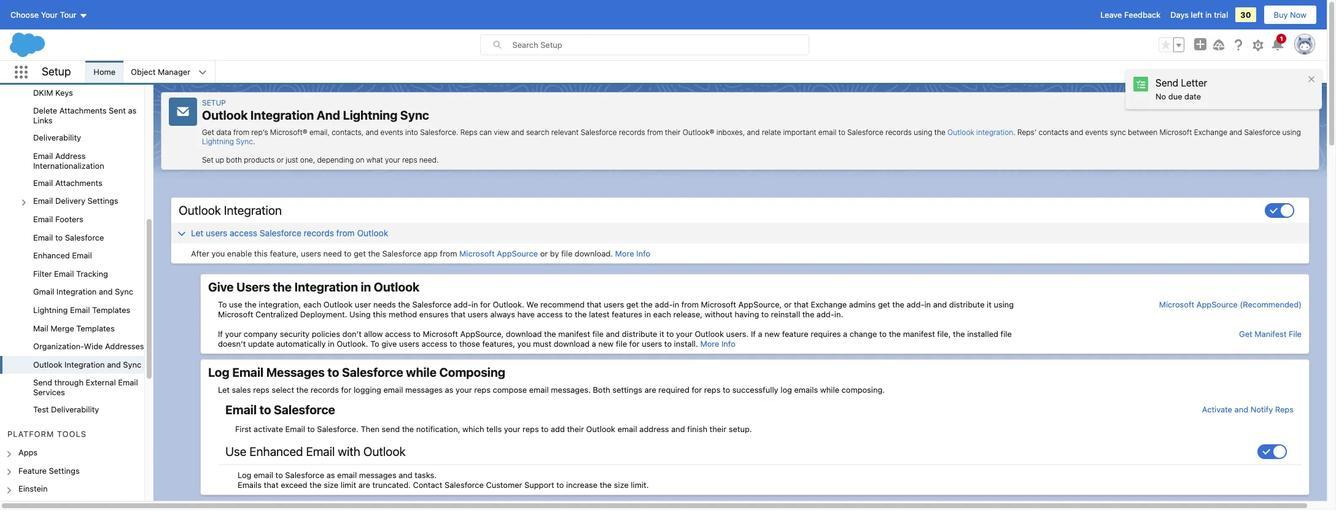 Task type: locate. For each thing, give the bounding box(es) containing it.
log down use
[[238, 471, 252, 480]]

0 horizontal spatial this
[[254, 249, 268, 259]]

send inside send through external email services
[[33, 378, 52, 388]]

0 horizontal spatial their
[[567, 424, 584, 434]]

2 events from the left
[[1086, 128, 1108, 137]]

release,
[[674, 310, 703, 319]]

attachments inside email attachments link
[[55, 178, 102, 188]]

integration inside 'tree item'
[[65, 360, 105, 370]]

1 horizontal spatial appsource,
[[739, 300, 782, 310]]

1 horizontal spatial lightning
[[202, 137, 234, 146]]

reps
[[402, 155, 417, 165], [253, 385, 270, 395], [474, 385, 491, 395], [704, 385, 721, 395], [523, 424, 539, 434]]

home link
[[86, 61, 123, 83]]

1 horizontal spatial salesforce.
[[420, 128, 459, 137]]

1 horizontal spatial outlook.
[[493, 300, 524, 310]]

for inside if your company security policies don't allow access to microsoft appsource, download the manifest file and distribute it to your outlook users. if a new feature requires a change to the manifest file, the installed file doesn't update automatically in outlook. to give users access to those features, you must download a new file for users to install.
[[630, 339, 640, 349]]

install.
[[674, 339, 698, 349]]

between
[[1128, 128, 1158, 137]]

setup up dkim keys
[[42, 65, 71, 78]]

1 horizontal spatial it
[[987, 300, 992, 310]]

1 horizontal spatial while
[[821, 385, 840, 395]]

2 manifest from the left
[[903, 329, 935, 339]]

events
[[381, 128, 403, 137], [1086, 128, 1108, 137]]

0 horizontal spatial send
[[33, 378, 52, 388]]

access inside "button"
[[230, 228, 257, 238]]

0 horizontal spatial new
[[599, 339, 614, 349]]

enhanced email link
[[33, 251, 92, 262]]

outlook. up the log email messages to salesforce while composing
[[337, 339, 368, 349]]

get for get data from rep's microsoft® email, contacts, and events into salesforce. reps can view and search relevant salesforce records from their outlook® inboxes, and relate important email to salesforce records using the outlook integration . reps' contacts and events sync between microsoft exchange and salesforce using lightning sync .
[[202, 128, 214, 137]]

group
[[0, 29, 144, 419], [1159, 37, 1185, 52]]

sync
[[1110, 128, 1126, 137]]

lightning inside setup outlook integration and lightning sync
[[343, 108, 398, 122]]

integration for outlook integration and sync
[[65, 360, 105, 370]]

we
[[527, 300, 538, 310]]

1 horizontal spatial more info link
[[701, 339, 736, 349]]

get manifest file
[[1240, 329, 1302, 339]]

in inside if your company security policies don't allow access to microsoft appsource, download the manifest file and distribute it to your outlook users. if a new feature requires a change to the manifest file, the installed file doesn't update automatically in outlook. to give users access to those features, you must download a new file for users to install.
[[328, 339, 335, 349]]

info down without
[[722, 339, 736, 349]]

manifest
[[559, 329, 590, 339], [903, 329, 935, 339]]

1 vertical spatial send
[[33, 378, 52, 388]]

2 horizontal spatial using
[[1283, 128, 1302, 137]]

date
[[1185, 92, 1202, 101]]

for up the features,
[[480, 300, 491, 310]]

outlook down "organization-"
[[33, 360, 62, 370]]

1 horizontal spatial you
[[518, 339, 531, 349]]

1 horizontal spatial enhanced
[[250, 445, 303, 459]]

let up after
[[191, 228, 203, 238]]

0 vertical spatial exchange
[[1195, 128, 1228, 137]]

messages
[[266, 365, 325, 380]]

1 horizontal spatial get
[[1240, 329, 1253, 339]]

if left the company
[[218, 329, 223, 339]]

0 vertical spatial enhanced
[[33, 251, 70, 261]]

enhanced down activate
[[250, 445, 303, 459]]

download
[[506, 329, 542, 339], [554, 339, 590, 349]]

tracking
[[76, 269, 108, 279]]

1 horizontal spatial info
[[722, 339, 736, 349]]

users right give
[[399, 339, 420, 349]]

download right the must
[[554, 339, 590, 349]]

and inside log email to salesforce as email messages and tasks. emails that exceed the size limit are truncated. contact salesforce customer support to increase the size limit.
[[399, 471, 413, 480]]

templates inside mail merge templates link
[[76, 323, 115, 333]]

0 vertical spatial salesforce.
[[420, 128, 459, 137]]

1 vertical spatial get
[[1240, 329, 1253, 339]]

1 horizontal spatial a
[[758, 329, 763, 339]]

0 vertical spatial let
[[191, 228, 203, 238]]

log for log email messages to salesforce while composing
[[208, 365, 230, 380]]

integration,
[[259, 300, 301, 310]]

0 horizontal spatial or
[[277, 155, 284, 165]]

from
[[233, 128, 249, 137], [647, 128, 663, 137], [336, 228, 355, 238], [440, 249, 457, 259], [682, 300, 699, 310]]

size left "limit"
[[324, 480, 339, 490]]

to use the integration, each outlook user needs the salesforce add-in for outlook. we recommend that users get the add-in from microsoft appsource, or that exchange admins get the add-in and distribute it using microsoft centralized deployment. using this method ensures that users always have access to the latest features in each release, without having to reinstall the add-in.
[[218, 300, 1014, 319]]

that right emails
[[264, 480, 279, 490]]

1 horizontal spatial or
[[540, 249, 548, 259]]

and inside the to use the integration, each outlook user needs the salesforce add-in for outlook. we recommend that users get the add-in from microsoft appsource, or that exchange admins get the add-in and distribute it using microsoft centralized deployment. using this method ensures that users always have access to the latest features in each release, without having to reinstall the add-in.
[[934, 300, 947, 310]]

from left without
[[682, 300, 699, 310]]

0 horizontal spatial while
[[406, 365, 437, 380]]

outlook integration and sync
[[33, 360, 141, 370]]

salesforce. up with
[[317, 424, 359, 434]]

1 vertical spatial exchange
[[811, 300, 847, 310]]

1 horizontal spatial appsource
[[1197, 300, 1238, 310]]

size left limit.
[[614, 480, 629, 490]]

trial
[[1215, 10, 1229, 20]]

the left latest
[[575, 310, 587, 319]]

or
[[277, 155, 284, 165], [540, 249, 548, 259], [784, 300, 792, 310]]

having
[[735, 310, 759, 319]]

0 vertical spatial attachments
[[59, 106, 107, 116]]

mail merge templates
[[33, 323, 115, 333]]

1 vertical spatial to
[[371, 339, 379, 349]]

it inside if your company security policies don't allow access to microsoft appsource, download the manifest file and distribute it to your outlook users. if a new feature requires a change to the manifest file, the installed file doesn't update automatically in outlook. to give users access to those features, you must download a new file for users to install.
[[660, 329, 665, 339]]

0 horizontal spatial messages
[[359, 471, 397, 480]]

sync up the into
[[400, 108, 429, 122]]

email right external
[[118, 378, 138, 388]]

1 vertical spatial lightning
[[202, 137, 234, 146]]

reps left can
[[461, 128, 478, 137]]

email down enhanced email link
[[54, 269, 74, 279]]

that up feature
[[794, 300, 809, 310]]

or left just on the top left of the page
[[277, 155, 284, 165]]

new left feature
[[765, 329, 780, 339]]

1 events from the left
[[381, 128, 403, 137]]

0 vertical spatial email to salesforce
[[33, 233, 104, 242]]

0 vertical spatial outlook.
[[493, 300, 524, 310]]

2 if from the left
[[751, 329, 756, 339]]

get data from rep's microsoft® email, contacts, and events into salesforce. reps can view and search relevant salesforce records from their outlook® inboxes, and relate important email to salesforce records using the outlook integration . reps' contacts and events sync between microsoft exchange and salesforce using lightning sync .
[[202, 128, 1302, 146]]

1 vertical spatial let
[[218, 385, 230, 395]]

0 horizontal spatial group
[[0, 29, 144, 419]]

integration
[[251, 108, 314, 122], [224, 203, 282, 217], [295, 280, 358, 294], [56, 287, 97, 297], [65, 360, 105, 370]]

outlook. inside the to use the integration, each outlook user needs the salesforce add-in for outlook. we recommend that users get the add-in from microsoft appsource, or that exchange admins get the add-in and distribute it using microsoft centralized deployment. using this method ensures that users always have access to the latest features in each release, without having to reinstall the add-in.
[[493, 300, 524, 310]]

choose your tour button
[[10, 5, 88, 25]]

users.
[[726, 329, 749, 339]]

while left "composing"
[[406, 365, 437, 380]]

access right have
[[537, 310, 563, 319]]

new
[[765, 329, 780, 339], [599, 339, 614, 349]]

1 vertical spatial appsource
[[1197, 300, 1238, 310]]

1 horizontal spatial using
[[994, 300, 1014, 310]]

0 horizontal spatial each
[[303, 300, 321, 310]]

1 horizontal spatial send
[[1156, 77, 1179, 88]]

0 horizontal spatial reps
[[461, 128, 478, 137]]

2 horizontal spatial or
[[784, 300, 792, 310]]

salesforce. inside the get data from rep's microsoft® email, contacts, and events into salesforce. reps can view and search relevant salesforce records from their outlook® inboxes, and relate important email to salesforce records using the outlook integration . reps' contacts and events sync between microsoft exchange and salesforce using lightning sync .
[[420, 128, 459, 137]]

setup link
[[202, 98, 226, 107]]

messages
[[405, 385, 443, 395], [359, 471, 397, 480]]

0 horizontal spatial are
[[359, 480, 370, 490]]

appsource left (recommended)
[[1197, 300, 1238, 310]]

1 vertical spatial email to salesforce
[[225, 403, 335, 417]]

outlook integration and sync tree item
[[0, 356, 144, 374]]

0 horizontal spatial if
[[218, 329, 223, 339]]

the left outlook integration link
[[935, 128, 946, 137]]

mail
[[33, 323, 48, 333]]

distribute inside the to use the integration, each outlook user needs the salesforce add-in for outlook. we recommend that users get the add-in from microsoft appsource, or that exchange admins get the add-in and distribute it using microsoft centralized deployment. using this method ensures that users always have access to the latest features in each release, without having to reinstall the add-in.
[[950, 300, 985, 310]]

method
[[389, 310, 417, 319]]

in
[[1206, 10, 1212, 20], [361, 280, 371, 294], [472, 300, 478, 310], [673, 300, 680, 310], [925, 300, 931, 310], [645, 310, 651, 319], [328, 339, 335, 349]]

or up feature
[[784, 300, 792, 310]]

0 horizontal spatial more
[[615, 249, 634, 259]]

2 vertical spatial or
[[784, 300, 792, 310]]

1 horizontal spatial reps
[[1276, 405, 1294, 415]]

salesforce inside "button"
[[260, 228, 302, 238]]

email left exceed
[[254, 471, 273, 480]]

. left reps'
[[1014, 128, 1016, 137]]

1 horizontal spatial manifest
[[903, 329, 935, 339]]

now
[[1291, 10, 1307, 20]]

from up need
[[336, 228, 355, 238]]

attachments for delete
[[59, 106, 107, 116]]

0 vertical spatial to
[[218, 300, 227, 310]]

feature,
[[270, 249, 299, 259]]

messages up notification, at left bottom
[[405, 385, 443, 395]]

task image
[[1134, 77, 1149, 92]]

each left "release,"
[[653, 310, 671, 319]]

integration up let users access salesforce records from outlook "button"
[[224, 203, 282, 217]]

what
[[367, 155, 383, 165]]

this
[[254, 249, 268, 259], [373, 310, 387, 319]]

let for let sales reps select the records for logging email messages as your reps compose email messages. both settings are required for reps to successfully log emails while composing.
[[218, 385, 230, 395]]

log inside log email to salesforce as email messages and tasks. emails that exceed the size limit are truncated. contact salesforce customer support to increase the size limit.
[[238, 471, 252, 480]]

finish
[[688, 424, 708, 434]]

email up email footers
[[33, 196, 53, 206]]

enable
[[227, 249, 252, 259]]

users
[[206, 228, 227, 238], [301, 249, 321, 259], [604, 300, 624, 310], [468, 310, 488, 319], [399, 339, 420, 349], [642, 339, 662, 349]]

users up if your company security policies don't allow access to microsoft appsource, download the manifest file and distribute it to your outlook users. if a new feature requires a change to the manifest file, the installed file doesn't update automatically in outlook. to give users access to those features, you must download a new file for users to install.
[[604, 300, 624, 310]]

a right users.
[[758, 329, 763, 339]]

outlook inside the to use the integration, each outlook user needs the salesforce add-in for outlook. we recommend that users get the add-in from microsoft appsource, or that exchange admins get the add-in and distribute it using microsoft centralized deployment. using this method ensures that users always have access to the latest features in each release, without having to reinstall the add-in.
[[324, 300, 353, 310]]

1 horizontal spatial if
[[751, 329, 756, 339]]

manifest down 'recommend'
[[559, 329, 590, 339]]

delete attachments sent as links
[[33, 106, 137, 125]]

and left relate
[[747, 128, 760, 137]]

it left install.
[[660, 329, 665, 339]]

as right sent
[[128, 106, 137, 116]]

add-
[[454, 300, 472, 310], [655, 300, 673, 310], [907, 300, 925, 310], [817, 310, 835, 319]]

1 vertical spatial reps
[[1276, 405, 1294, 415]]

access down method
[[385, 329, 411, 339]]

that inside log email to salesforce as email messages and tasks. emails that exceed the size limit are truncated. contact salesforce customer support to increase the size limit.
[[264, 480, 279, 490]]

platform
[[7, 429, 54, 439]]

1 vertical spatial are
[[359, 480, 370, 490]]

get inside the get data from rep's microsoft® email, contacts, and events into salesforce. reps can view and search relevant salesforce records from their outlook® inboxes, and relate important email to salesforce records using the outlook integration . reps' contacts and events sync between microsoft exchange and salesforce using lightning sync .
[[202, 128, 214, 137]]

buy now
[[1274, 10, 1307, 20]]

1 horizontal spatial get
[[627, 300, 639, 310]]

you left the must
[[518, 339, 531, 349]]

outlook down without
[[695, 329, 724, 339]]

your down "composing"
[[456, 385, 472, 395]]

manifest left file,
[[903, 329, 935, 339]]

this right user
[[373, 310, 387, 319]]

it inside the to use the integration, each outlook user needs the salesforce add-in for outlook. we recommend that users get the add-in from microsoft appsource, or that exchange admins get the add-in and distribute it using microsoft centralized deployment. using this method ensures that users always have access to the latest features in each release, without having to reinstall the add-in.
[[987, 300, 992, 310]]

email inside "link"
[[54, 269, 74, 279]]

important
[[783, 128, 817, 137]]

einstein
[[18, 484, 48, 494]]

let inside "button"
[[191, 228, 203, 238]]

and inside gmail integration and sync link
[[99, 287, 113, 297]]

file
[[1289, 329, 1302, 339]]

0 vertical spatial setup
[[42, 65, 71, 78]]

2 vertical spatial lightning
[[33, 305, 68, 315]]

sent
[[109, 106, 126, 116]]

send letter alert
[[1156, 77, 1315, 89]]

email to salesforce inside group
[[33, 233, 104, 242]]

that right 'recommend'
[[587, 300, 602, 310]]

lightning down the gmail
[[33, 305, 68, 315]]

the
[[935, 128, 946, 137], [368, 249, 380, 259], [273, 280, 292, 294], [245, 300, 257, 310], [398, 300, 410, 310], [641, 300, 653, 310], [893, 300, 905, 310], [575, 310, 587, 319], [803, 310, 815, 319], [544, 329, 556, 339], [889, 329, 901, 339], [953, 329, 965, 339], [296, 385, 309, 395], [402, 424, 414, 434], [310, 480, 322, 490], [600, 480, 612, 490]]

group containing dkim keys
[[0, 29, 144, 419]]

reps inside the get data from rep's microsoft® email, contacts, and events into salesforce. reps can view and search relevant salesforce records from their outlook® inboxes, and relate important email to salesforce records using the outlook integration . reps' contacts and events sync between microsoft exchange and salesforce using lightning sync .
[[461, 128, 478, 137]]

days
[[1171, 10, 1189, 20]]

to inside if your company security policies don't allow access to microsoft appsource, download the manifest file and distribute it to your outlook users. if a new feature requires a change to the manifest file, the installed file doesn't update automatically in outlook. to give users access to those features, you must download a new file for users to install.
[[371, 339, 379, 349]]

0 horizontal spatial enhanced
[[33, 251, 70, 261]]

then
[[361, 424, 380, 434]]

new down latest
[[599, 339, 614, 349]]

1 vertical spatial templates
[[76, 323, 115, 333]]

1 horizontal spatial distribute
[[950, 300, 985, 310]]

download down have
[[506, 329, 542, 339]]

exchange down date
[[1195, 128, 1228, 137]]

0 vertical spatial settings
[[88, 196, 118, 206]]

if
[[218, 329, 223, 339], [751, 329, 756, 339]]

object manager
[[131, 67, 190, 77]]

0 horizontal spatial appsource
[[497, 249, 538, 259]]

1 vertical spatial appsource,
[[460, 329, 504, 339]]

deliverability down send through external email services
[[51, 405, 99, 415]]

outlook down both
[[586, 424, 616, 434]]

to inside the get data from rep's microsoft® email, contacts, and events into salesforce. reps can view and search relevant salesforce records from their outlook® inboxes, and relate important email to salesforce records using the outlook integration . reps' contacts and events sync between microsoft exchange and salesforce using lightning sync .
[[839, 128, 846, 137]]

templates inside lightning email templates link
[[92, 305, 130, 315]]

are right settings
[[645, 385, 657, 395]]

send through external email services
[[33, 378, 138, 398]]

composing
[[439, 365, 506, 380]]

0 horizontal spatial events
[[381, 128, 403, 137]]

feature settings
[[18, 466, 80, 476]]

and inside outlook integration and sync link
[[107, 360, 121, 370]]

1 vertical spatial attachments
[[55, 178, 102, 188]]

1 horizontal spatial as
[[327, 471, 335, 480]]

1 vertical spatial more
[[701, 339, 720, 349]]

and right contacts,
[[366, 128, 379, 137]]

use
[[229, 300, 242, 310]]

0 horizontal spatial salesforce.
[[317, 424, 359, 434]]

more info link right download.
[[615, 249, 651, 259]]

microsoft inside if your company security policies don't allow access to microsoft appsource, download the manifest file and distribute it to your outlook users. if a new feature requires a change to the manifest file, the installed file doesn't update automatically in outlook. to give users access to those features, you must download a new file for users to install.
[[423, 329, 458, 339]]

appsource,
[[739, 300, 782, 310], [460, 329, 504, 339]]

0 vertical spatial are
[[645, 385, 657, 395]]

1 vertical spatial info
[[722, 339, 736, 349]]

setup inside setup outlook integration and lightning sync
[[202, 98, 226, 107]]

0 horizontal spatial distribute
[[622, 329, 658, 339]]

integration
[[977, 128, 1014, 137]]

give users the integration in outlook
[[208, 280, 420, 294]]

0 horizontal spatial appsource,
[[460, 329, 504, 339]]

1 horizontal spatial more
[[701, 339, 720, 349]]

send inside send letter no due date
[[1156, 77, 1179, 88]]

log down doesn't
[[208, 365, 230, 380]]

automatically
[[276, 339, 326, 349]]

. up products on the top of page
[[253, 137, 255, 146]]

it up installed
[[987, 300, 992, 310]]

email down deliverability link
[[33, 151, 53, 161]]

filter email tracking
[[33, 269, 108, 279]]

exchange up requires
[[811, 300, 847, 310]]

feature
[[782, 329, 809, 339]]

contacts,
[[332, 128, 364, 137]]

activate
[[254, 424, 283, 434]]

1 size from the left
[[324, 480, 339, 490]]

1 horizontal spatial let
[[218, 385, 230, 395]]

app
[[424, 249, 438, 259]]

emails
[[238, 480, 262, 490]]

users
[[236, 280, 270, 294]]

0 horizontal spatial you
[[212, 249, 225, 259]]

attachments inside delete attachments sent as links
[[59, 106, 107, 116]]

file
[[561, 249, 573, 259], [593, 329, 604, 339], [1001, 329, 1012, 339], [616, 339, 627, 349]]

log for log email to salesforce as email messages and tasks. emails that exceed the size limit are truncated. contact salesforce customer support to increase the size limit.
[[238, 471, 252, 480]]

settings
[[88, 196, 118, 206], [49, 466, 80, 476]]

if right users.
[[751, 329, 756, 339]]

objects and fields image
[[0, 499, 144, 510]]

just
[[286, 155, 298, 165]]

0 vertical spatial it
[[987, 300, 992, 310]]

0 vertical spatial log
[[208, 365, 230, 380]]

their right 'finish'
[[710, 424, 727, 434]]

exceed
[[281, 480, 307, 490]]

use enhanced email with outlook
[[225, 445, 406, 459]]

address
[[55, 151, 86, 161]]

appsource, down "always"
[[460, 329, 504, 339]]

file down latest
[[593, 329, 604, 339]]

0 vertical spatial distribute
[[950, 300, 985, 310]]

send
[[1156, 77, 1179, 88], [33, 378, 52, 388]]

0 horizontal spatial info
[[637, 249, 651, 259]]

0 vertical spatial templates
[[92, 305, 130, 315]]

outlook inside the get data from rep's microsoft® email, contacts, and events into salesforce. reps can view and search relevant salesforce records from their outlook® inboxes, and relate important email to salesforce records using the outlook integration . reps' contacts and events sync between microsoft exchange and salesforce using lightning sync .
[[948, 128, 975, 137]]

let left sales
[[218, 385, 230, 395]]

from inside "button"
[[336, 228, 355, 238]]

0 vertical spatial while
[[406, 365, 437, 380]]

1 vertical spatial it
[[660, 329, 665, 339]]

1 horizontal spatial email to salesforce
[[225, 403, 335, 417]]

relate
[[762, 128, 782, 137]]

you right after
[[212, 249, 225, 259]]

0 vertical spatial appsource,
[[739, 300, 782, 310]]

more right download.
[[615, 249, 634, 259]]

0 horizontal spatial get
[[202, 128, 214, 137]]

download.
[[575, 249, 613, 259]]

emails
[[795, 385, 818, 395]]

setup for setup outlook integration and lightning sync
[[202, 98, 226, 107]]

attachments up email delivery settings
[[55, 178, 102, 188]]

microsoft appsource link
[[460, 249, 538, 259]]

delivery
[[55, 196, 85, 206]]

0 horizontal spatial manifest
[[559, 329, 590, 339]]

1 vertical spatial setup
[[202, 98, 226, 107]]

your left the company
[[225, 329, 242, 339]]

each down give users the integration in outlook
[[303, 300, 321, 310]]

email up sales
[[232, 365, 264, 380]]

reps left add
[[523, 424, 539, 434]]

to left give
[[371, 339, 379, 349]]

gmail
[[33, 287, 54, 297]]

users inside "button"
[[206, 228, 227, 238]]



Task type: vqa. For each thing, say whether or not it's contained in the screenshot.
my associated with My Feeds
no



Task type: describe. For each thing, give the bounding box(es) containing it.
both
[[593, 385, 611, 395]]

appsource, inside the to use the integration, each outlook user needs the salesforce add-in for outlook. we recommend that users get the add-in from microsoft appsource, or that exchange admins get the add-in and distribute it using microsoft centralized deployment. using this method ensures that users always have access to the latest features in each release, without having to reinstall the add-in.
[[739, 300, 782, 310]]

wide
[[84, 342, 103, 351]]

use
[[225, 445, 247, 459]]

salesforce inside the to use the integration, each outlook user needs the salesforce add-in for outlook. we recommend that users get the add-in from microsoft appsource, or that exchange admins get the add-in and distribute it using microsoft centralized deployment. using this method ensures that users always have access to the latest features in each release, without having to reinstall the add-in.
[[413, 300, 452, 310]]

are inside log email to salesforce as email messages and tasks. emails that exceed the size limit are truncated. contact salesforce customer support to increase the size limit.
[[359, 480, 370, 490]]

outlook. inside if your company security policies don't allow access to microsoft appsource, download the manifest file and distribute it to your outlook users. if a new feature requires a change to the manifest file, the installed file doesn't update automatically in outlook. to give users access to those features, you must download a new file for users to install.
[[337, 339, 368, 349]]

1 horizontal spatial .
[[1014, 128, 1016, 137]]

1 manifest from the left
[[559, 329, 590, 339]]

1 horizontal spatial new
[[765, 329, 780, 339]]

leave
[[1101, 10, 1123, 20]]

up
[[216, 155, 224, 165]]

email inside the get data from rep's microsoft® email, contacts, and events into salesforce. reps can view and search relevant salesforce records from their outlook® inboxes, and relate important email to salesforce records using the outlook integration . reps' contacts and events sync between microsoft exchange and salesforce using lightning sync .
[[819, 128, 837, 137]]

object manager link
[[124, 61, 198, 83]]

reps right sales
[[253, 385, 270, 395]]

records inside let users access salesforce records from outlook "button"
[[304, 228, 334, 238]]

integration up 'deployment.'
[[295, 280, 358, 294]]

email down sales
[[225, 403, 257, 417]]

from left outlook®
[[647, 128, 663, 137]]

by
[[550, 249, 559, 259]]

using
[[349, 310, 371, 319]]

1 horizontal spatial each
[[653, 310, 671, 319]]

and inside if your company security policies don't allow access to microsoft appsource, download the manifest file and distribute it to your outlook users. if a new feature requires a change to the manifest file, the installed file doesn't update automatically in outlook. to give users access to those features, you must download a new file for users to install.
[[606, 329, 620, 339]]

email inside send through external email services
[[118, 378, 138, 388]]

outlook integration
[[179, 203, 282, 217]]

outlook down send
[[363, 445, 406, 459]]

microsoft inside the get data from rep's microsoft® email, contacts, and events into salesforce. reps can view and search relevant salesforce records from their outlook® inboxes, and relate important email to salesforce records using the outlook integration . reps' contacts and events sync between microsoft exchange and salesforce using lightning sync .
[[1160, 128, 1193, 137]]

always
[[490, 310, 515, 319]]

reps left need.
[[402, 155, 417, 165]]

1 button
[[1271, 34, 1287, 52]]

integration for gmail integration and sync
[[56, 287, 97, 297]]

email right compose on the left of page
[[529, 385, 549, 395]]

access inside the to use the integration, each outlook user needs the salesforce add-in for outlook. we recommend that users get the add-in from microsoft appsource, or that exchange admins get the add-in and distribute it using microsoft centralized deployment. using this method ensures that users always have access to the latest features in each release, without having to reinstall the add-in.
[[537, 310, 563, 319]]

test deliverability
[[33, 405, 99, 415]]

choose your tour
[[10, 10, 76, 20]]

test deliverability link
[[33, 405, 99, 416]]

email left footers
[[33, 214, 53, 224]]

the down messages
[[296, 385, 309, 395]]

tour
[[60, 10, 76, 20]]

2 horizontal spatial a
[[843, 329, 848, 339]]

for right required
[[692, 385, 702, 395]]

send for through
[[33, 378, 52, 388]]

or inside the to use the integration, each outlook user needs the salesforce add-in for outlook. we recommend that users get the add-in from microsoft appsource, or that exchange admins get the add-in and distribute it using microsoft centralized deployment. using this method ensures that users always have access to the latest features in each release, without having to reinstall the add-in.
[[784, 300, 792, 310]]

send for letter
[[1156, 77, 1179, 88]]

setup for setup
[[42, 65, 71, 78]]

1 vertical spatial deliverability
[[51, 405, 99, 415]]

that right ensures
[[451, 310, 466, 319]]

0 horizontal spatial .
[[253, 137, 255, 146]]

recommend
[[541, 300, 585, 310]]

1 vertical spatial more info link
[[701, 339, 736, 349]]

buy now button
[[1264, 5, 1318, 25]]

admins
[[849, 300, 876, 310]]

you inside if your company security policies don't allow access to microsoft appsource, download the manifest file and distribute it to your outlook users. if a new feature requires a change to the manifest file, the installed file doesn't update automatically in outlook. to give users access to those features, you must download a new file for users to install.
[[518, 339, 531, 349]]

outlook inside if your company security policies don't allow access to microsoft appsource, download the manifest file and distribute it to your outlook users. if a new feature requires a change to the manifest file, the installed file doesn't update automatically in outlook. to give users access to those features, you must download a new file for users to install.
[[695, 329, 724, 339]]

and right contacts
[[1071, 128, 1084, 137]]

exchange inside the get data from rep's microsoft® email, contacts, and events into salesforce. reps can view and search relevant salesforce records from their outlook® inboxes, and relate important email to salesforce records using the outlook integration . reps' contacts and events sync between microsoft exchange and salesforce using lightning sync .
[[1195, 128, 1228, 137]]

0 vertical spatial messages
[[405, 385, 443, 395]]

email up tracking on the left bottom
[[72, 251, 92, 261]]

can
[[480, 128, 492, 137]]

as inside log email to salesforce as email messages and tasks. emails that exceed the size limit are truncated. contact salesforce customer support to increase the size limit.
[[327, 471, 335, 480]]

your right tells
[[504, 424, 521, 434]]

users left "always"
[[468, 310, 488, 319]]

doesn't
[[218, 339, 246, 349]]

the down 'recommend'
[[544, 329, 556, 339]]

log
[[781, 385, 792, 395]]

feature settings link
[[18, 466, 80, 477]]

file right by
[[561, 249, 573, 259]]

attachments for email
[[55, 178, 102, 188]]

give
[[208, 280, 234, 294]]

1 horizontal spatial are
[[645, 385, 657, 395]]

integration for outlook integration
[[224, 203, 282, 217]]

email left address
[[618, 424, 637, 434]]

setup.
[[729, 424, 752, 434]]

email delivery settings link
[[33, 196, 118, 207]]

features,
[[483, 339, 515, 349]]

footers
[[55, 214, 83, 224]]

appsource, inside if your company security policies don't allow access to microsoft appsource, download the manifest file and distribute it to your outlook users. if a new feature requires a change to the manifest file, the installed file doesn't update automatically in outlook. to give users access to those features, you must download a new file for users to install.
[[460, 329, 504, 339]]

outlook®
[[683, 128, 715, 137]]

your right what
[[385, 155, 400, 165]]

2 horizontal spatial get
[[878, 300, 891, 310]]

file down features
[[616, 339, 627, 349]]

email right activate
[[285, 424, 305, 434]]

exchange inside the to use the integration, each outlook user needs the salesforce add-in for outlook. we recommend that users get the add-in from microsoft appsource, or that exchange admins get the add-in and distribute it using microsoft centralized deployment. using this method ensures that users always have access to the latest features in each release, without having to reinstall the add-in.
[[811, 300, 847, 310]]

0 vertical spatial you
[[212, 249, 225, 259]]

let for let users access salesforce records from outlook
[[191, 228, 203, 238]]

contacts
[[1039, 128, 1069, 137]]

0 vertical spatial deliverability
[[33, 133, 81, 143]]

1 vertical spatial salesforce.
[[317, 424, 359, 434]]

need.
[[419, 155, 439, 165]]

outlook inside "button"
[[357, 228, 388, 238]]

from right app
[[440, 249, 457, 259]]

add- left "release,"
[[655, 300, 673, 310]]

templates for mail merge templates
[[76, 323, 115, 333]]

one,
[[300, 155, 315, 165]]

customer
[[486, 480, 522, 490]]

add- right admins
[[907, 300, 925, 310]]

send letter no due date
[[1156, 77, 1208, 101]]

sync inside the get data from rep's microsoft® email, contacts, and events into salesforce. reps can view and search relevant salesforce records from their outlook® inboxes, and relate important email to salesforce records using the outlook integration . reps' contacts and events sync between microsoft exchange and salesforce using lightning sync .
[[236, 137, 253, 146]]

email down "email footers" link
[[33, 233, 53, 242]]

2 horizontal spatial as
[[445, 385, 454, 395]]

depending
[[317, 155, 354, 165]]

using inside the to use the integration, each outlook user needs the salesforce add-in for outlook. we recommend that users get the add-in from microsoft appsource, or that exchange admins get the add-in and distribute it using microsoft centralized deployment. using this method ensures that users always have access to the latest features in each release, without having to reinstall the add-in.
[[994, 300, 1014, 310]]

reps down "composing"
[[474, 385, 491, 395]]

1 vertical spatial while
[[821, 385, 840, 395]]

apps
[[18, 448, 38, 458]]

0 horizontal spatial download
[[506, 329, 542, 339]]

your down "release,"
[[676, 329, 693, 339]]

reps right required
[[704, 385, 721, 395]]

buy
[[1274, 10, 1288, 20]]

email inside email address internationalization
[[33, 151, 53, 161]]

0 horizontal spatial using
[[914, 128, 933, 137]]

after
[[191, 249, 209, 259]]

outlook integration link
[[948, 128, 1014, 137]]

reps inside button
[[1276, 405, 1294, 415]]

enhanced email
[[33, 251, 92, 261]]

no
[[1156, 92, 1167, 101]]

0 vertical spatial or
[[277, 155, 284, 165]]

add- up requires
[[817, 310, 835, 319]]

their inside the get data from rep's microsoft® email, contacts, and events into salesforce. reps can view and search relevant salesforce records from their outlook® inboxes, and relate important email to salesforce records using the outlook integration . reps' contacts and events sync between microsoft exchange and salesforce using lightning sync .
[[665, 128, 681, 137]]

get for get manifest file
[[1240, 329, 1253, 339]]

the right reinstall
[[803, 310, 815, 319]]

0 vertical spatial appsource
[[497, 249, 538, 259]]

30
[[1241, 10, 1252, 20]]

in.
[[835, 310, 844, 319]]

email to salesforce link
[[33, 233, 104, 243]]

the right need
[[368, 249, 380, 259]]

the left "release,"
[[641, 300, 653, 310]]

email address internationalization
[[33, 151, 104, 171]]

email down internationalization
[[33, 178, 53, 188]]

gmail integration and sync
[[33, 287, 133, 297]]

templates for lightning email templates
[[92, 305, 130, 315]]

through
[[54, 378, 84, 388]]

days left in trial
[[1171, 10, 1229, 20]]

0 horizontal spatial get
[[354, 249, 366, 259]]

this inside the to use the integration, each outlook user needs the salesforce add-in for outlook. we recommend that users get the add-in from microsoft appsource, or that exchange admins get the add-in and distribute it using microsoft centralized deployment. using this method ensures that users always have access to the latest features in each release, without having to reinstall the add-in.
[[373, 310, 387, 319]]

dkim keys link
[[33, 88, 73, 98]]

for down the log email messages to salesforce while composing
[[341, 385, 352, 395]]

1 horizontal spatial group
[[1159, 37, 1185, 52]]

outlook inside 'tree item'
[[33, 360, 62, 370]]

external
[[86, 378, 116, 388]]

those
[[460, 339, 480, 349]]

first
[[235, 424, 252, 434]]

as inside delete attachments sent as links
[[128, 106, 137, 116]]

give
[[382, 339, 397, 349]]

the right file,
[[953, 329, 965, 339]]

leave feedback link
[[1101, 10, 1161, 20]]

1 if from the left
[[218, 329, 223, 339]]

distribute inside if your company security policies don't allow access to microsoft appsource, download the manifest file and distribute it to your outlook users. if a new feature requires a change to the manifest file, the installed file doesn't update automatically in outlook. to give users access to those features, you must download a new file for users to install.
[[622, 329, 658, 339]]

have
[[518, 310, 535, 319]]

the up integration, in the left of the page
[[273, 280, 292, 294]]

the right admins
[[893, 300, 905, 310]]

users left need
[[301, 249, 321, 259]]

your
[[41, 10, 58, 20]]

0 vertical spatial more
[[615, 249, 634, 259]]

1 horizontal spatial settings
[[88, 196, 118, 206]]

the right increase
[[600, 480, 612, 490]]

microsoft appsource (recommended) link
[[1160, 300, 1302, 310]]

logging
[[354, 385, 381, 395]]

more info
[[701, 339, 736, 349]]

email footers link
[[33, 214, 83, 225]]

allow
[[364, 329, 383, 339]]

0 vertical spatial more info link
[[615, 249, 651, 259]]

1 vertical spatial or
[[540, 249, 548, 259]]

access down ensures
[[422, 339, 448, 349]]

and down send letter alert
[[1230, 128, 1243, 137]]

support
[[525, 480, 555, 490]]

the right 'change'
[[889, 329, 901, 339]]

sync inside 'tree item'
[[123, 360, 141, 370]]

messages inside log email to salesforce as email messages and tasks. emails that exceed the size limit are truncated. contact salesforce customer support to increase the size limit.
[[359, 471, 397, 480]]

successfully
[[733, 385, 779, 395]]

email right logging
[[384, 385, 403, 395]]

outlook inside setup outlook integration and lightning sync
[[202, 108, 248, 122]]

the right needs
[[398, 300, 410, 310]]

from inside the to use the integration, each outlook user needs the salesforce add-in for outlook. we recommend that users get the add-in from microsoft appsource, or that exchange admins get the add-in and distribute it using microsoft centralized deployment. using this method ensures that users always have access to the latest features in each release, without having to reinstall the add-in.
[[682, 300, 699, 310]]

file right installed
[[1001, 329, 1012, 339]]

add- right ensures
[[454, 300, 472, 310]]

sync up lightning email templates
[[115, 287, 133, 297]]

integration inside setup outlook integration and lightning sync
[[251, 108, 314, 122]]

lightning inside the get data from rep's microsoft® email, contacts, and events into salesforce. reps can view and search relevant salesforce records from their outlook® inboxes, and relate important email to salesforce records using the outlook integration . reps' contacts and events sync between microsoft exchange and salesforce using lightning sync .
[[202, 137, 234, 146]]

tells
[[487, 424, 502, 434]]

select
[[272, 385, 294, 395]]

outlook up needs
[[374, 280, 420, 294]]

search
[[526, 128, 550, 137]]

enhanced inside group
[[33, 251, 70, 261]]

the right use
[[245, 300, 257, 310]]

2 horizontal spatial their
[[710, 424, 727, 434]]

email down gmail integration and sync link
[[70, 305, 90, 315]]

tasks.
[[415, 471, 437, 480]]

email attachments
[[33, 178, 102, 188]]

and left 'finish'
[[672, 424, 685, 434]]

set
[[202, 155, 214, 165]]

email left with
[[306, 445, 335, 459]]

2 size from the left
[[614, 480, 629, 490]]

data
[[216, 128, 231, 137]]

and inside activate and notify reps button
[[1235, 405, 1249, 415]]

to inside the to use the integration, each outlook user needs the salesforce add-in for outlook. we recommend that users get the add-in from microsoft appsource, or that exchange admins get the add-in and distribute it using microsoft centralized deployment. using this method ensures that users always have access to the latest features in each release, without having to reinstall the add-in.
[[218, 300, 227, 310]]

object
[[131, 67, 156, 77]]

and right view
[[512, 128, 524, 137]]

outlook up after
[[179, 203, 221, 217]]

lightning sync link
[[202, 137, 253, 146]]

1 vertical spatial settings
[[49, 466, 80, 476]]

the inside the get data from rep's microsoft® email, contacts, and events into salesforce. reps can view and search relevant salesforce records from their outlook® inboxes, and relate important email to salesforce records using the outlook integration . reps' contacts and events sync between microsoft exchange and salesforce using lightning sync .
[[935, 128, 946, 137]]

0 horizontal spatial lightning
[[33, 305, 68, 315]]

users left install.
[[642, 339, 662, 349]]

0 horizontal spatial a
[[592, 339, 596, 349]]

the right exceed
[[310, 480, 322, 490]]

0 vertical spatial info
[[637, 249, 651, 259]]

1 horizontal spatial download
[[554, 339, 590, 349]]

the right send
[[402, 424, 414, 434]]

for inside the to use the integration, each outlook user needs the salesforce add-in for outlook. we recommend that users get the add-in from microsoft appsource, or that exchange admins get the add-in and distribute it using microsoft centralized deployment. using this method ensures that users always have access to the latest features in each release, without having to reinstall the add-in.
[[480, 300, 491, 310]]

get manifest file link
[[1240, 329, 1302, 339]]

Search Setup text field
[[513, 35, 809, 55]]

feedback
[[1125, 10, 1161, 20]]

activate and notify reps button
[[1202, 400, 1295, 420]]

organization-wide addresses link
[[33, 342, 144, 352]]

email down with
[[337, 471, 357, 480]]

mail merge templates link
[[33, 323, 115, 334]]

which
[[463, 424, 484, 434]]

composing.
[[842, 385, 885, 395]]

after you enable this feature, users need to get the salesforce app from microsoft appsource or by file download. more info
[[191, 249, 651, 259]]

sync inside setup outlook integration and lightning sync
[[400, 108, 429, 122]]

if your company security policies don't allow access to microsoft appsource, download the manifest file and distribute it to your outlook users. if a new feature requires a change to the manifest file, the installed file doesn't update automatically in outlook. to give users access to those features, you must download a new file for users to install.
[[218, 329, 1012, 349]]

from right data
[[233, 128, 249, 137]]

policies
[[312, 329, 340, 339]]



